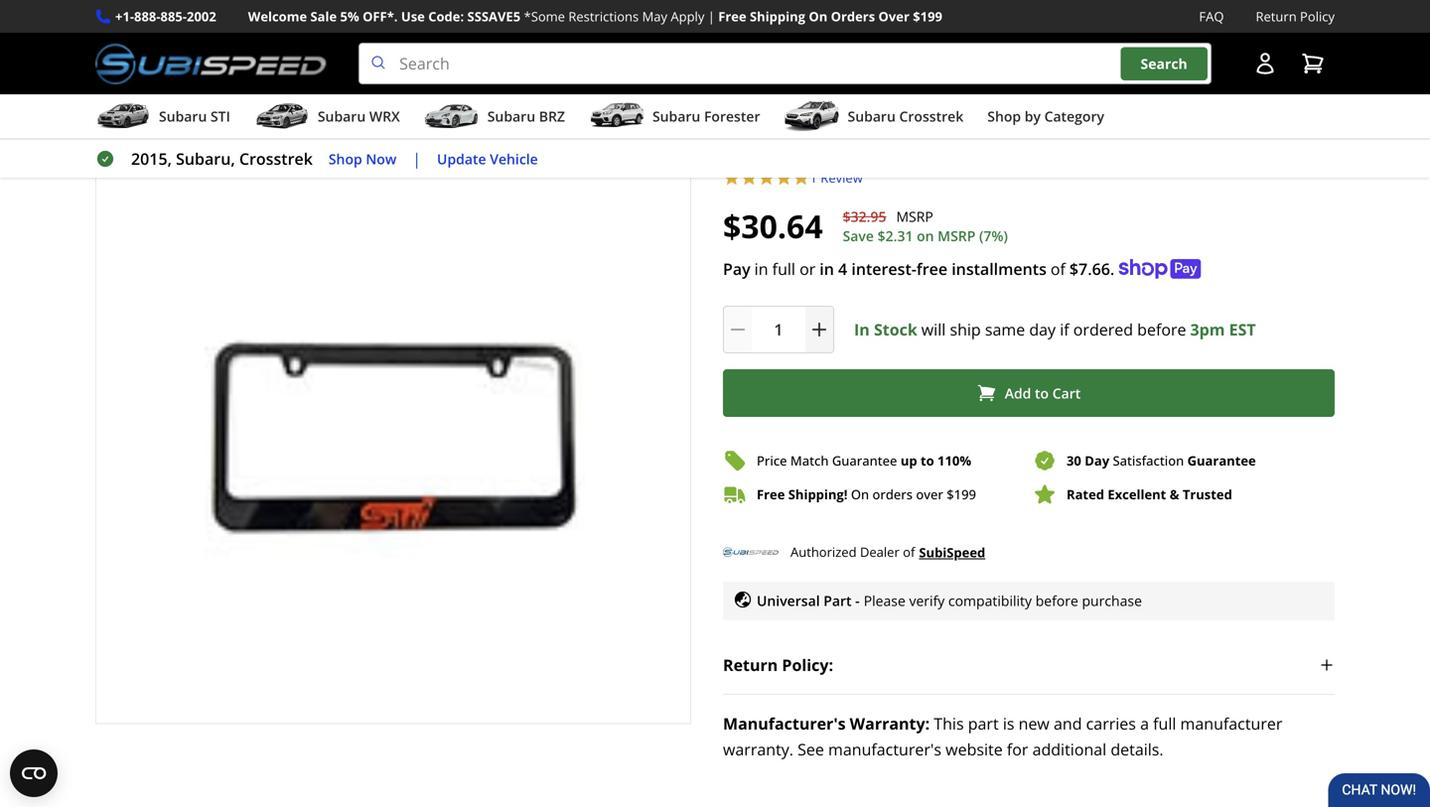Task type: describe. For each thing, give the bounding box(es) containing it.
manufacturer's
[[829, 739, 942, 761]]

subaru brz button
[[424, 98, 565, 138]]

day
[[1085, 452, 1110, 470]]

exterior for exterior
[[149, 97, 196, 115]]

add to cart button
[[723, 370, 1335, 417]]

please
[[864, 592, 906, 611]]

1 vertical spatial -
[[856, 592, 860, 611]]

subaru for subaru sti
[[159, 107, 207, 126]]

30 day satisfaction guarantee
[[1067, 452, 1257, 470]]

1 vertical spatial |
[[413, 148, 421, 170]]

0 vertical spatial free
[[719, 7, 747, 25]]

day
[[1030, 319, 1056, 340]]

subaru for subaru sti license plate frame in black - universal
[[723, 131, 792, 159]]

a subaru sti thumbnail image image
[[95, 101, 151, 131]]

dress
[[285, 97, 319, 115]]

increment image
[[810, 320, 830, 340]]

$2.31
[[878, 227, 914, 246]]

1 horizontal spatial license
[[831, 131, 902, 159]]

subaru sti
[[159, 107, 230, 126]]

and
[[1054, 713, 1083, 735]]

verify
[[910, 592, 945, 611]]

update
[[437, 149, 486, 168]]

interest-
[[852, 258, 917, 280]]

subaru crosstrek button
[[785, 98, 964, 138]]

$30.64
[[723, 205, 823, 248]]

match
[[791, 452, 829, 470]]

sti for subaru sti license plate frame in black - universal
[[797, 131, 825, 159]]

manufacturer's
[[723, 713, 846, 735]]

wrx
[[369, 107, 400, 126]]

0 vertical spatial universal
[[1119, 131, 1209, 159]]

subaru forester
[[653, 107, 761, 126]]

faq
[[1200, 7, 1225, 25]]

warranty:
[[850, 713, 930, 735]]

4
[[839, 258, 848, 280]]

1
[[810, 169, 818, 187]]

subaru wrx button
[[254, 98, 400, 138]]

pay in full or in 4 interest-free installments of $7.66 .
[[723, 258, 1115, 280]]

0 vertical spatial full
[[773, 258, 796, 280]]

price match guarantee up to 110%
[[757, 452, 972, 470]]

add to cart
[[1005, 384, 1081, 403]]

subaru crosstrek
[[848, 107, 964, 126]]

1 star image from the left
[[723, 170, 741, 187]]

0 horizontal spatial to
[[921, 452, 935, 470]]

welcome sale 5% off*. use code: sssave5 *some restrictions may apply | free shipping on orders over $199
[[248, 7, 943, 25]]

ordered
[[1074, 319, 1134, 340]]

return policy:
[[723, 655, 834, 676]]

+1-
[[115, 7, 134, 25]]

sbslf-
[[124, 153, 168, 172]]

2015,
[[131, 148, 172, 170]]

policy
[[1301, 7, 1335, 25]]

trusted
[[1183, 486, 1233, 504]]

update vehicle button
[[437, 148, 538, 170]]

authorized dealer of subispeed
[[791, 544, 986, 562]]

shipping
[[750, 7, 806, 25]]

1 guarantee from the left
[[833, 452, 898, 470]]

subaru for subaru brz
[[488, 107, 536, 126]]

search
[[1141, 54, 1188, 73]]

return policy: button
[[723, 637, 1335, 694]]

dealer
[[860, 544, 900, 561]]

open widget image
[[10, 750, 58, 798]]

free shipping! on orders over $199
[[757, 486, 977, 504]]

off*.
[[363, 7, 398, 25]]

1 horizontal spatial in
[[820, 258, 835, 280]]

same
[[986, 319, 1026, 340]]

orders
[[873, 486, 913, 504]]

0 vertical spatial of
[[1051, 258, 1066, 280]]

subaru sti license plate frame in black - universal
[[723, 131, 1209, 159]]

(7%)
[[980, 227, 1008, 246]]

+1-888-885-2002
[[115, 7, 216, 25]]

save
[[843, 227, 874, 246]]

update vehicle
[[437, 149, 538, 168]]

now
[[366, 149, 397, 168]]

$32.95
[[843, 207, 887, 226]]

for
[[1007, 739, 1029, 761]]

*some
[[524, 7, 565, 25]]

subaru for subaru crosstrek
[[848, 107, 896, 126]]

carries
[[1087, 713, 1137, 735]]

$7.66
[[1070, 258, 1111, 280]]

part
[[969, 713, 999, 735]]

subaru for subaru wrx
[[318, 107, 366, 126]]

subispeed logo image
[[95, 43, 327, 85]]

a subaru forester thumbnail image image
[[589, 101, 645, 131]]

details.
[[1111, 739, 1164, 761]]

blk
[[211, 153, 237, 172]]

part
[[824, 592, 852, 611]]

1 vertical spatial crosstrek
[[239, 148, 313, 170]]

shop for shop by category
[[988, 107, 1022, 126]]

/ for exterior
[[127, 95, 133, 116]]

return policy
[[1256, 7, 1335, 25]]

stock
[[874, 319, 918, 340]]

0 horizontal spatial on
[[809, 7, 828, 25]]

shop now link
[[329, 148, 397, 170]]

manufacturer's warranty:
[[723, 713, 930, 735]]

2 star image from the left
[[793, 170, 810, 187]]

0 horizontal spatial in
[[755, 258, 769, 280]]

$32.95 msrp save $2.31 on msrp (7%)
[[843, 207, 1008, 246]]

by
[[1025, 107, 1041, 126]]

to inside button
[[1035, 384, 1049, 403]]

1 vertical spatial msrp
[[938, 227, 976, 246]]

welcome
[[248, 7, 307, 25]]

est
[[1230, 319, 1257, 340]]

frames
[[459, 97, 503, 115]]



Task type: locate. For each thing, give the bounding box(es) containing it.
1 exterior from the left
[[149, 97, 196, 115]]

exterior link up 2015,
[[149, 97, 196, 115]]

1 horizontal spatial /
[[212, 95, 218, 116]]

free right the apply
[[719, 7, 747, 25]]

subaru left forester
[[653, 107, 701, 126]]

search input field
[[359, 43, 1212, 85]]

1 horizontal spatial msrp
[[938, 227, 976, 246]]

1 horizontal spatial -
[[1107, 131, 1113, 159]]

subaru down forester
[[723, 131, 792, 159]]

return
[[1256, 7, 1297, 25], [723, 655, 778, 676]]

2 guarantee from the left
[[1188, 452, 1257, 470]]

crosstrek inside subaru crosstrek dropdown button
[[900, 107, 964, 126]]

1 vertical spatial free
[[757, 486, 785, 504]]

in left 4
[[820, 258, 835, 280]]

star image left '1'
[[758, 170, 776, 187]]

shipping!
[[789, 486, 848, 504]]

0 horizontal spatial shop
[[329, 149, 362, 168]]

plate left frames
[[425, 97, 455, 115]]

search button
[[1121, 47, 1208, 80]]

compatibility
[[949, 592, 1032, 611]]

sti up 2015, subaru, crosstrek
[[211, 107, 230, 126]]

0 vertical spatial msrp
[[897, 207, 934, 226]]

1 horizontal spatial exterior
[[234, 97, 281, 115]]

faq link
[[1200, 6, 1225, 27]]

1 horizontal spatial guarantee
[[1188, 452, 1257, 470]]

brz
[[539, 107, 565, 126]]

0 vertical spatial shop
[[988, 107, 1022, 126]]

0 vertical spatial $199
[[913, 7, 943, 25]]

1 horizontal spatial $199
[[947, 486, 977, 504]]

| right now
[[413, 148, 421, 170]]

0 horizontal spatial crosstrek
[[239, 148, 313, 170]]

1 star image from the left
[[776, 170, 793, 187]]

subaru wrx
[[318, 107, 400, 126]]

rated
[[1067, 486, 1105, 504]]

license left a subaru brz thumbnail image
[[377, 97, 422, 115]]

.
[[1111, 258, 1115, 280]]

- right part
[[856, 592, 860, 611]]

0 horizontal spatial sti
[[211, 107, 230, 126]]

code:
[[428, 7, 464, 25]]

price
[[757, 452, 788, 470]]

plate down the subaru crosstrek
[[907, 131, 956, 159]]

1 vertical spatial of
[[903, 544, 916, 561]]

| right the apply
[[708, 7, 715, 25]]

of
[[1051, 258, 1066, 280], [903, 544, 916, 561]]

shop left by
[[988, 107, 1022, 126]]

|
[[708, 7, 715, 25], [413, 148, 421, 170]]

ship
[[950, 319, 981, 340]]

crosstrek down a subaru wrx thumbnail image
[[239, 148, 313, 170]]

0 horizontal spatial full
[[773, 258, 796, 280]]

return for return policy:
[[723, 655, 778, 676]]

shop inside dropdown button
[[988, 107, 1022, 126]]

in down by
[[1027, 131, 1045, 159]]

1 horizontal spatial crosstrek
[[900, 107, 964, 126]]

a subaru wrx thumbnail image image
[[254, 101, 310, 131]]

of inside authorized dealer of subispeed
[[903, 544, 916, 561]]

button image
[[1254, 52, 1278, 76]]

exterior link down subispeed logo
[[149, 97, 212, 115]]

1 vertical spatial to
[[921, 452, 935, 470]]

home image
[[95, 98, 111, 114]]

msrp up on
[[897, 207, 934, 226]]

subaru right the a subaru crosstrek thumbnail image
[[848, 107, 896, 126]]

0 vertical spatial to
[[1035, 384, 1049, 403]]

sti up '1'
[[797, 131, 825, 159]]

guarantee up free shipping! on orders over $199
[[833, 452, 898, 470]]

2 exterior from the left
[[234, 97, 281, 115]]

1 vertical spatial before
[[1036, 592, 1079, 611]]

0 horizontal spatial /
[[127, 95, 133, 116]]

1 vertical spatial license
[[831, 131, 902, 159]]

0 horizontal spatial |
[[413, 148, 421, 170]]

msrp
[[897, 207, 934, 226], [938, 227, 976, 246]]

authorized
[[791, 544, 857, 561]]

universal part - please verify compatibility before purchase
[[757, 592, 1143, 611]]

1 / from the left
[[127, 95, 133, 116]]

cart
[[1053, 384, 1081, 403]]

decrement image
[[728, 320, 748, 340]]

manufacturer
[[1181, 713, 1283, 735]]

1 vertical spatial full
[[1154, 713, 1177, 735]]

0 horizontal spatial plate
[[425, 97, 455, 115]]

excellent
[[1108, 486, 1167, 504]]

- right "black"
[[1107, 131, 1113, 159]]

shop pay image
[[1119, 260, 1202, 279]]

0 horizontal spatial return
[[723, 655, 778, 676]]

1 vertical spatial plate
[[907, 131, 956, 159]]

exterior for exterior dress up
[[234, 97, 281, 115]]

a subaru brz thumbnail image image
[[424, 101, 480, 131]]

subispeed
[[920, 544, 986, 562]]

1 horizontal spatial plate
[[907, 131, 956, 159]]

0 vertical spatial crosstrek
[[900, 107, 964, 126]]

to right add
[[1035, 384, 1049, 403]]

license
[[377, 97, 422, 115], [831, 131, 902, 159]]

before
[[1138, 319, 1187, 340], [1036, 592, 1079, 611]]

sti for subaru sti
[[211, 107, 230, 126]]

1 horizontal spatial to
[[1035, 384, 1049, 403]]

2 / from the left
[[212, 95, 218, 116]]

return for return policy
[[1256, 7, 1297, 25]]

1 vertical spatial $199
[[947, 486, 977, 504]]

0 horizontal spatial free
[[719, 7, 747, 25]]

2 horizontal spatial in
[[1027, 131, 1045, 159]]

return policy link
[[1256, 6, 1335, 27]]

a subaru crosstrek thumbnail image image
[[785, 101, 840, 131]]

warranty.
[[723, 739, 794, 761]]

1 horizontal spatial sti
[[797, 131, 825, 159]]

1 horizontal spatial on
[[851, 486, 870, 504]]

return left policy:
[[723, 655, 778, 676]]

to right up
[[921, 452, 935, 470]]

1 vertical spatial universal
[[757, 592, 820, 611]]

&
[[1170, 486, 1180, 504]]

1 vertical spatial return
[[723, 655, 778, 676]]

shop by category
[[988, 107, 1105, 126]]

885-
[[161, 7, 187, 25]]

shop now
[[329, 149, 397, 168]]

if
[[1060, 319, 1070, 340]]

$199
[[913, 7, 943, 25], [947, 486, 977, 504]]

universal down 'search' button
[[1119, 131, 1209, 159]]

/ down subispeed logo
[[212, 95, 218, 116]]

sbslf-stird-blk
[[124, 153, 237, 172]]

star image
[[776, 170, 793, 187], [793, 170, 810, 187]]

None number field
[[723, 306, 835, 354]]

0 horizontal spatial msrp
[[897, 207, 934, 226]]

review
[[821, 169, 863, 187]]

category
[[1045, 107, 1105, 126]]

1 horizontal spatial of
[[1051, 258, 1066, 280]]

1 horizontal spatial free
[[757, 486, 785, 504]]

license plate frames
[[377, 97, 503, 115]]

/ right 'up'
[[355, 95, 361, 116]]

1 vertical spatial shop
[[329, 149, 362, 168]]

full inside 'this part is new and carries a full manufacturer warranty. see manufacturer's website for additional details.'
[[1154, 713, 1177, 735]]

subaru for subaru forester
[[653, 107, 701, 126]]

over
[[879, 7, 910, 25]]

1 horizontal spatial |
[[708, 7, 715, 25]]

in right pay
[[755, 258, 769, 280]]

0 horizontal spatial universal
[[757, 592, 820, 611]]

exterior dress up
[[234, 97, 340, 115]]

/
[[127, 95, 133, 116], [212, 95, 218, 116], [355, 95, 361, 116]]

5%
[[340, 7, 359, 25]]

1 vertical spatial on
[[851, 486, 870, 504]]

1 horizontal spatial before
[[1138, 319, 1187, 340]]

1 horizontal spatial shop
[[988, 107, 1022, 126]]

0 vertical spatial sti
[[211, 107, 230, 126]]

subaru sti button
[[95, 98, 230, 138]]

subispeed link
[[920, 542, 986, 563]]

0 vertical spatial on
[[809, 7, 828, 25]]

2015, subaru, crosstrek
[[131, 148, 313, 170]]

return inside return policy: dropdown button
[[723, 655, 778, 676]]

1 review
[[810, 169, 863, 187]]

use
[[401, 7, 425, 25]]

0 horizontal spatial $199
[[913, 7, 943, 25]]

-
[[1107, 131, 1113, 159], [856, 592, 860, 611]]

subaru left brz
[[488, 107, 536, 126]]

free
[[917, 258, 948, 280]]

before left purchase
[[1036, 592, 1079, 611]]

0 vertical spatial before
[[1138, 319, 1187, 340]]

shop left now
[[329, 149, 362, 168]]

0 vertical spatial plate
[[425, 97, 455, 115]]

3 / from the left
[[355, 95, 361, 116]]

star image left '1'
[[776, 170, 793, 187]]

exterior dress up link
[[234, 97, 355, 115], [234, 97, 340, 115]]

msrp right on
[[938, 227, 976, 246]]

plate
[[425, 97, 455, 115], [907, 131, 956, 159]]

3 star image from the left
[[758, 170, 776, 187]]

sale
[[311, 7, 337, 25]]

0 horizontal spatial exterior
[[149, 97, 196, 115]]

full right a at the bottom of page
[[1154, 713, 1177, 735]]

license up review
[[831, 131, 902, 159]]

return inside return policy link
[[1256, 7, 1297, 25]]

0 vertical spatial -
[[1107, 131, 1113, 159]]

1 horizontal spatial full
[[1154, 713, 1177, 735]]

exterior up 2015,
[[149, 97, 196, 115]]

vehicle
[[490, 149, 538, 168]]

this
[[934, 713, 964, 735]]

is
[[1003, 713, 1015, 735]]

or
[[800, 258, 816, 280]]

star image left review
[[793, 170, 810, 187]]

shop for shop now
[[329, 149, 362, 168]]

/ right home icon on the left top of the page
[[127, 95, 133, 116]]

guarantee up the trusted
[[1188, 452, 1257, 470]]

1 review link
[[810, 169, 863, 187]]

subispeed image
[[723, 539, 779, 567]]

0 vertical spatial |
[[708, 7, 715, 25]]

new
[[1019, 713, 1050, 735]]

/ for license plate frames
[[355, 95, 361, 116]]

see
[[798, 739, 825, 761]]

star image up $30.64
[[741, 170, 758, 187]]

before left 3pm
[[1138, 319, 1187, 340]]

black
[[1050, 131, 1102, 159]]

+1-888-885-2002 link
[[115, 6, 216, 27]]

0 horizontal spatial before
[[1036, 592, 1079, 611]]

0 horizontal spatial of
[[903, 544, 916, 561]]

free down price
[[757, 486, 785, 504]]

1 vertical spatial sti
[[797, 131, 825, 159]]

1 horizontal spatial universal
[[1119, 131, 1209, 159]]

shop by category button
[[988, 98, 1105, 138]]

exterior link
[[149, 97, 212, 115], [149, 97, 196, 115]]

2 horizontal spatial /
[[355, 95, 361, 116]]

0 vertical spatial license
[[377, 97, 422, 115]]

may
[[643, 7, 668, 25]]

website
[[946, 739, 1003, 761]]

110%
[[938, 452, 972, 470]]

0 horizontal spatial -
[[856, 592, 860, 611]]

star image
[[723, 170, 741, 187], [741, 170, 758, 187], [758, 170, 776, 187]]

2 star image from the left
[[741, 170, 758, 187]]

universal left part
[[757, 592, 820, 611]]

0 vertical spatial return
[[1256, 7, 1297, 25]]

30
[[1067, 452, 1082, 470]]

forester
[[704, 107, 761, 126]]

up
[[901, 452, 918, 470]]

restrictions
[[569, 7, 639, 25]]

0 horizontal spatial guarantee
[[833, 452, 898, 470]]

star image down forester
[[723, 170, 741, 187]]

pay
[[723, 258, 751, 280]]

subaru brz
[[488, 107, 565, 126]]

crosstrek up subaru sti license plate frame in black - universal at the top of page
[[900, 107, 964, 126]]

exterior left dress
[[234, 97, 281, 115]]

sti inside dropdown button
[[211, 107, 230, 126]]

full left or
[[773, 258, 796, 280]]

/ for exterior dress up
[[212, 95, 218, 116]]

return left policy
[[1256, 7, 1297, 25]]

of left $7.66
[[1051, 258, 1066, 280]]

0 horizontal spatial license
[[377, 97, 422, 115]]

subaru up sbslf-stird-blk
[[159, 107, 207, 126]]

1 horizontal spatial return
[[1256, 7, 1297, 25]]

of right dealer
[[903, 544, 916, 561]]

subaru left wrx
[[318, 107, 366, 126]]



Task type: vqa. For each thing, say whether or not it's contained in the screenshot.
Return Policy
yes



